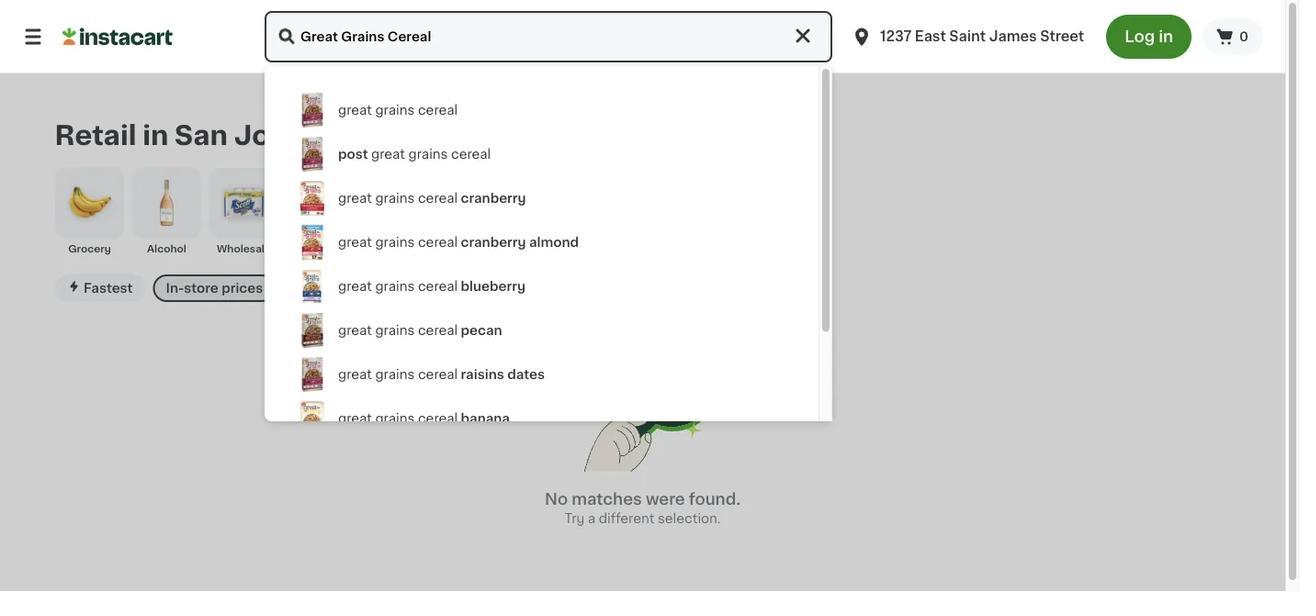Task type: vqa. For each thing, say whether or not it's contained in the screenshot.
1st Pickup available
no



Task type: locate. For each thing, give the bounding box(es) containing it.
cereal for cranberry
[[418, 192, 458, 205]]

great for great grains cereal banana
[[338, 413, 372, 426]]

cereal down great grains cereal raisins dates
[[418, 413, 458, 426]]

grains down post great grains cereal
[[375, 192, 415, 205]]

1 vertical spatial in
[[143, 122, 168, 148]]

beauty button
[[441, 168, 511, 256]]

raisins
[[461, 369, 504, 381]]

grains down the pets
[[375, 280, 415, 293]]

cereal up great grains cereal cranberry almond
[[418, 192, 458, 205]]

great grains cereal pecan
[[338, 324, 502, 337]]

cereal up post great grains cereal
[[418, 104, 458, 117]]

no matches were found. try a different selection.
[[545, 492, 741, 526]]

0
[[1240, 30, 1249, 43]]

instacart logo image
[[63, 26, 173, 48]]

1 vertical spatial cranberry
[[461, 236, 526, 249]]

cereal
[[418, 104, 458, 117], [451, 148, 491, 161], [418, 192, 458, 205], [418, 236, 458, 249], [418, 280, 458, 293], [418, 324, 458, 337], [418, 369, 458, 381], [418, 413, 458, 426]]

in inside main content
[[143, 122, 168, 148]]

grains for great grains cereal pecan
[[375, 324, 415, 337]]

in right log
[[1159, 29, 1174, 45]]

grocery button
[[55, 168, 125, 256]]

cereal up great grains cereal pecan
[[418, 280, 458, 293]]

wholesale
[[217, 244, 271, 254]]

selection.
[[658, 513, 721, 526]]

fastest button
[[55, 275, 146, 302]]

cereal for cranberry almond
[[418, 236, 458, 249]]

in
[[1159, 29, 1174, 45], [143, 122, 168, 148]]

pharmacy
[[526, 244, 579, 254]]

in for log
[[1159, 29, 1174, 45]]

great grains cereal
[[338, 104, 458, 117]]

grains for great grains cereal blueberry
[[375, 280, 415, 293]]

grocery
[[68, 244, 111, 254]]

almond
[[529, 236, 579, 249]]

street
[[1041, 30, 1085, 43]]

cranberry up blueberry
[[461, 236, 526, 249]]

0 vertical spatial cranberry
[[461, 192, 526, 205]]

grains down great grains cereal pecan
[[375, 369, 415, 381]]

alcohol
[[147, 244, 187, 254]]

retail in san jose
[[55, 122, 303, 148]]

convenience
[[287, 244, 356, 254]]

0 horizontal spatial in
[[143, 122, 168, 148]]

grains for great grains cereal cranberry
[[375, 192, 415, 205]]

convenience button
[[286, 168, 356, 256]]

2 cranberry from the top
[[461, 236, 526, 249]]

great for great grains cereal cranberry
[[338, 192, 372, 205]]

1237 east saint james street
[[881, 30, 1085, 43]]

grains
[[375, 104, 415, 117], [409, 148, 448, 161], [375, 192, 415, 205], [375, 236, 415, 249], [375, 280, 415, 293], [375, 324, 415, 337], [375, 369, 415, 381], [375, 413, 415, 426]]

great
[[338, 104, 372, 117], [371, 148, 405, 161], [338, 192, 372, 205], [338, 236, 372, 249], [338, 280, 372, 293], [338, 324, 372, 337], [338, 369, 372, 381], [338, 413, 372, 426]]

new
[[434, 282, 463, 295]]

grains up pickup at the left top of page
[[375, 236, 415, 249]]

great grains cereal blueberry
[[338, 280, 526, 293]]

cereal left raisins
[[418, 369, 458, 381]]

cereal right the pets
[[418, 236, 458, 249]]

in-store prices
[[166, 282, 263, 295]]

great grains cereal banana
[[338, 413, 510, 426]]

1237 east saint james street button
[[840, 11, 1096, 63]]

were
[[646, 492, 685, 508]]

grains down great grains cereal raisins dates
[[375, 413, 415, 426]]

1237 east saint james street button
[[851, 11, 1085, 63]]

james
[[990, 30, 1037, 43]]

cranberry
[[461, 192, 526, 205], [461, 236, 526, 249]]

cereal for blueberry
[[418, 280, 458, 293]]

matches
[[572, 492, 642, 508]]

in for retail
[[143, 122, 168, 148]]

0 vertical spatial in
[[1159, 29, 1174, 45]]

grains up post great grains cereal
[[375, 104, 415, 117]]

post
[[338, 148, 368, 161]]

cereal for raisins dates
[[418, 369, 458, 381]]

in inside button
[[1159, 29, 1174, 45]]

great grains cereal raisins dates
[[338, 369, 545, 381]]

cranberry up beauty in the top of the page
[[461, 192, 526, 205]]

cereal for pecan
[[418, 324, 458, 337]]

san
[[175, 122, 228, 148]]

blueberry
[[461, 280, 526, 293]]

log
[[1125, 29, 1156, 45]]

great grains cereal cranberry almond
[[338, 236, 579, 249]]

cranberry for cranberry
[[461, 192, 526, 205]]

jose
[[234, 122, 303, 148]]

great grains cereal link
[[279, 88, 804, 132]]

None search field
[[265, 11, 833, 63]]

1 horizontal spatial in
[[1159, 29, 1174, 45]]

ebt button
[[283, 275, 335, 302]]

great for great grains cereal
[[338, 104, 372, 117]]

1 cranberry from the top
[[461, 192, 526, 205]]

grains down pickup at the left top of page
[[375, 324, 415, 337]]

log in button
[[1107, 15, 1192, 59]]

pharmacy button
[[518, 168, 588, 256]]

great grains cereal cranberry
[[338, 192, 526, 205]]

in left san
[[143, 122, 168, 148]]

beauty
[[457, 244, 494, 254]]

in-store prices button
[[153, 275, 276, 302]]

cereal for banana
[[418, 413, 458, 426]]

search products, stores, and recipes element
[[0, 11, 1286, 593]]

cereal down new
[[418, 324, 458, 337]]



Task type: describe. For each thing, give the bounding box(es) containing it.
grains for great grains cereal raisins dates
[[375, 369, 415, 381]]

dates
[[508, 369, 545, 381]]

grains for great grains cereal cranberry almond
[[375, 236, 415, 249]]

ebt
[[296, 282, 322, 295]]

try
[[565, 513, 585, 526]]

east
[[915, 30, 946, 43]]

pecan
[[461, 324, 502, 337]]

no
[[545, 492, 568, 508]]

post great grains cereal
[[338, 148, 491, 161]]

great for great grains cereal raisins dates
[[338, 369, 372, 381]]

retail in san jose main content
[[0, 74, 1286, 593]]

none search field inside the search products, stores, and recipes element
[[265, 11, 833, 63]]

banana
[[461, 413, 510, 426]]

pickup
[[355, 282, 401, 295]]

log in
[[1125, 29, 1174, 45]]

wholesale button
[[209, 168, 279, 256]]

different
[[599, 513, 655, 526]]

0 button
[[1203, 18, 1264, 55]]

pets button
[[364, 168, 433, 256]]

great for great grains cereal pecan
[[338, 324, 372, 337]]

prices
[[222, 282, 263, 295]]

Search field
[[265, 11, 833, 63]]

grains for great grains cereal
[[375, 104, 415, 117]]

a
[[588, 513, 596, 526]]

in-
[[166, 282, 184, 295]]

fastest
[[84, 282, 133, 295]]

alcohol button
[[132, 168, 202, 256]]

pickup button
[[342, 275, 414, 302]]

great for great grains cereal blueberry
[[338, 280, 372, 293]]

retail
[[55, 122, 136, 148]]

cranberry for cranberry almond
[[461, 236, 526, 249]]

store
[[184, 282, 219, 295]]

1237
[[881, 30, 912, 43]]

grains for great grains cereal banana
[[375, 413, 415, 426]]

search list box
[[279, 88, 804, 537]]

grains up great grains cereal cranberry
[[409, 148, 448, 161]]

pets
[[387, 244, 410, 254]]

new button
[[421, 275, 476, 302]]

cereal up beauty button
[[451, 148, 491, 161]]

saint
[[950, 30, 986, 43]]

great for great grains cereal cranberry almond
[[338, 236, 372, 249]]

found.
[[689, 492, 741, 508]]



